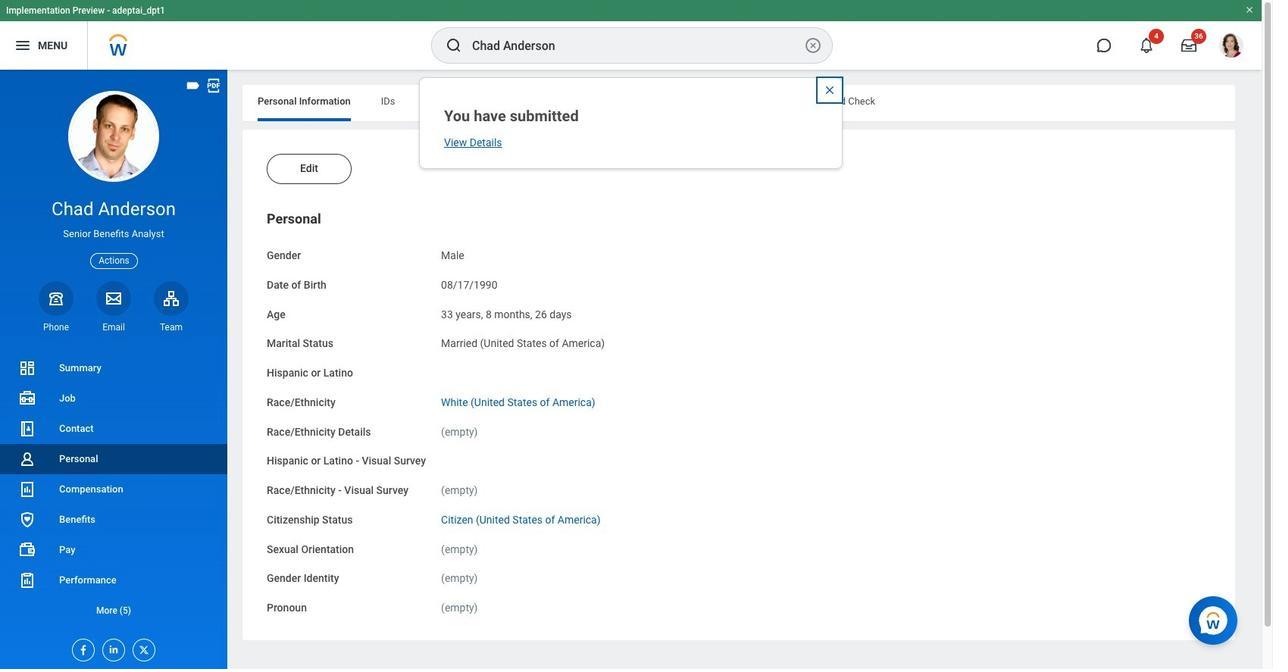 Task type: locate. For each thing, give the bounding box(es) containing it.
personal image
[[18, 450, 36, 468]]

dialog
[[419, 77, 843, 169]]

summary image
[[18, 359, 36, 377]]

list
[[0, 353, 227, 626]]

banner
[[0, 0, 1262, 70]]

group
[[267, 210, 1211, 616]]

profile logan mcneil image
[[1220, 33, 1244, 61]]

mail image
[[105, 289, 123, 308]]

notifications large image
[[1139, 38, 1154, 53]]

contact image
[[18, 420, 36, 438]]

compensation image
[[18, 481, 36, 499]]

tab list
[[243, 85, 1235, 121]]

close environment banner image
[[1245, 5, 1254, 14]]

linkedin image
[[103, 640, 120, 656]]

email chad anderson element
[[96, 321, 131, 333]]

team chad anderson element
[[154, 321, 189, 333]]

phone chad anderson element
[[39, 321, 74, 333]]

close image
[[824, 84, 836, 96]]

x image
[[133, 640, 150, 656]]

Search Workday  search field
[[472, 29, 801, 62]]

job image
[[18, 390, 36, 408]]



Task type: vqa. For each thing, say whether or not it's contained in the screenshot.
second $26,152 from the left
no



Task type: describe. For each thing, give the bounding box(es) containing it.
inbox large image
[[1182, 38, 1197, 53]]

view printable version (pdf) image
[[205, 77, 222, 94]]

pay image
[[18, 541, 36, 559]]

search image
[[445, 36, 463, 55]]

tag image
[[185, 77, 202, 94]]

performance image
[[18, 571, 36, 590]]

male element
[[441, 246, 464, 261]]

benefits image
[[18, 511, 36, 529]]

x circle image
[[804, 36, 822, 55]]

facebook image
[[73, 640, 89, 656]]

navigation pane region
[[0, 70, 227, 669]]

view team image
[[162, 289, 180, 308]]

phone image
[[45, 289, 67, 308]]

justify image
[[14, 36, 32, 55]]



